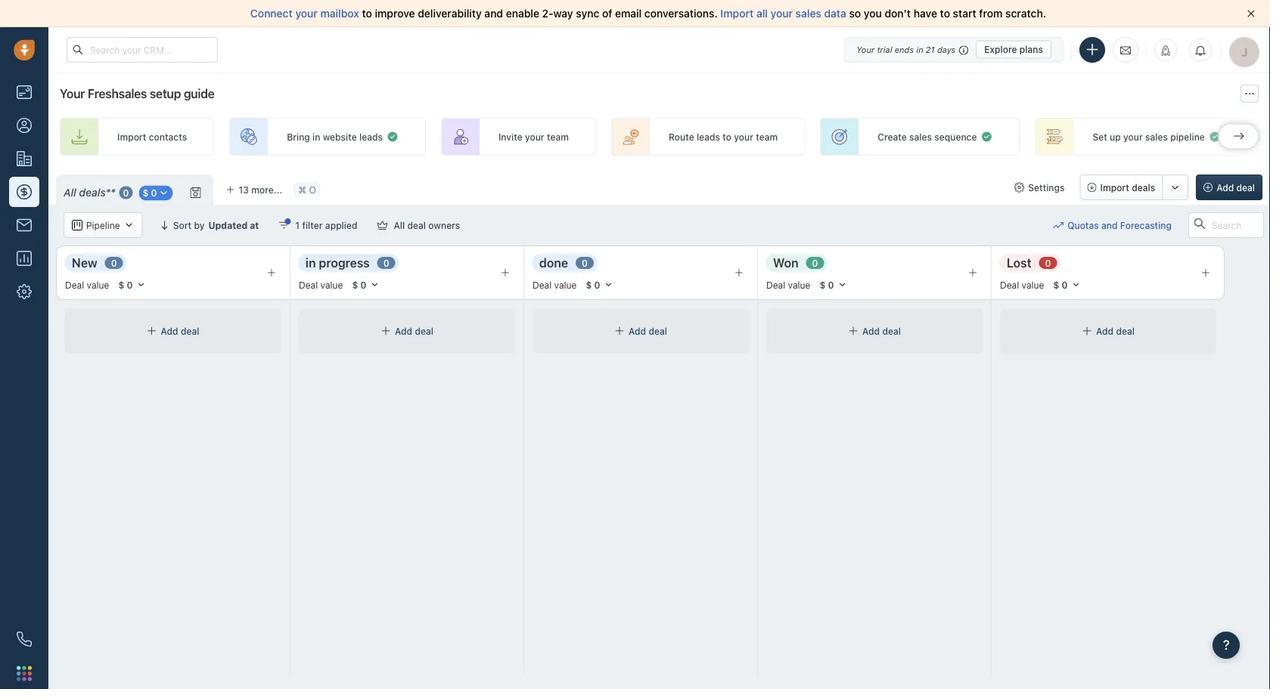 Task type: describe. For each thing, give the bounding box(es) containing it.
your for your freshsales setup guide
[[60, 87, 85, 101]]

improve
[[375, 7, 415, 20]]

add deal for new
[[161, 326, 199, 337]]

container_wx8msf4aqz5i3rn1 image inside bring in website leads link
[[387, 131, 399, 143]]

create sales sequence
[[878, 132, 977, 142]]

and inside quotas and forecasting link
[[1101, 220, 1118, 231]]

⌘
[[298, 185, 307, 195]]

import deals
[[1100, 182, 1155, 193]]

all deals * * 0
[[64, 186, 129, 199]]

enable
[[506, 7, 539, 20]]

value for lost
[[1022, 280, 1044, 290]]

2 * from the left
[[110, 186, 115, 199]]

route leads to your team
[[669, 132, 778, 142]]

send email image
[[1120, 44, 1131, 56]]

value for done
[[554, 280, 577, 290]]

connect
[[250, 7, 293, 20]]

deals for import
[[1132, 182, 1155, 193]]

deal for lost
[[1116, 326, 1135, 337]]

2 team from the left
[[756, 132, 778, 142]]

updated
[[208, 220, 248, 231]]

deal for new
[[181, 326, 199, 337]]

0 horizontal spatial to
[[362, 7, 372, 20]]

connect your mailbox to improve deliverability and enable 2-way sync of email conversations. import all your sales data so you don't have to start from scratch.
[[250, 7, 1046, 20]]

container_wx8msf4aqz5i3rn1 image inside create sales sequence link
[[981, 131, 993, 143]]

quotas and forecasting
[[1067, 220, 1172, 231]]

container_wx8msf4aqz5i3rn1 image inside quotas and forecasting link
[[1053, 220, 1064, 231]]

13 more... button
[[217, 179, 291, 200]]

$ inside dropdown button
[[143, 188, 149, 199]]

phone element
[[9, 625, 39, 655]]

deal value for lost
[[1000, 280, 1044, 290]]

⌘ o
[[298, 185, 316, 195]]

scratch.
[[1005, 7, 1046, 20]]

1 horizontal spatial sales
[[909, 132, 932, 142]]

$ 0 for new
[[118, 280, 133, 290]]

of
[[602, 7, 612, 20]]

0 horizontal spatial sales
[[796, 7, 821, 20]]

email
[[615, 7, 642, 20]]

import all your sales data link
[[720, 7, 849, 20]]

2 leads from the left
[[697, 132, 720, 142]]

o
[[309, 185, 316, 195]]

2 horizontal spatial sales
[[1145, 132, 1168, 142]]

invite
[[498, 132, 522, 142]]

13
[[239, 185, 249, 195]]

bring in website leads link
[[229, 118, 426, 156]]

add for done
[[629, 326, 646, 337]]

all for deal
[[394, 220, 405, 231]]

bring in website leads
[[287, 132, 383, 142]]

way
[[553, 7, 573, 20]]

1 horizontal spatial import
[[720, 7, 754, 20]]

create sales sequence link
[[820, 118, 1020, 156]]

add for new
[[161, 326, 178, 337]]

1 filter applied
[[295, 220, 357, 231]]

21
[[926, 45, 935, 54]]

deal for done
[[533, 280, 552, 290]]

1
[[295, 220, 300, 231]]

route
[[669, 132, 694, 142]]

close image
[[1247, 10, 1255, 17]]

mailbox
[[320, 7, 359, 20]]

$ 0 for won
[[820, 280, 834, 290]]

import contacts link
[[60, 118, 214, 156]]

won
[[773, 256, 799, 270]]

$ 0 button
[[134, 184, 177, 202]]

$ 0 for done
[[586, 280, 600, 290]]

add deal for won
[[862, 326, 901, 337]]

pipeline button
[[64, 213, 143, 238]]

quotas and forecasting link
[[1053, 213, 1187, 238]]

2-
[[542, 7, 553, 20]]

sort by updated at
[[173, 220, 259, 231]]

owners
[[428, 220, 460, 231]]

pipeline
[[1170, 132, 1205, 142]]

set up your sales pipeline link
[[1035, 118, 1248, 156]]

you
[[864, 7, 882, 20]]

deal value for in progress
[[299, 280, 343, 290]]

sync
[[576, 7, 599, 20]]

add deal for done
[[629, 326, 667, 337]]

deal for lost
[[1000, 280, 1019, 290]]

add inside button
[[1216, 182, 1234, 193]]

import deals group
[[1080, 175, 1189, 200]]

$ for in progress
[[352, 280, 358, 290]]

your right the route
[[734, 132, 753, 142]]

1 team from the left
[[547, 132, 569, 142]]

add for in progress
[[395, 326, 412, 337]]

import deals button
[[1080, 175, 1163, 200]]

all for deals
[[64, 186, 76, 199]]

1 leads from the left
[[359, 132, 383, 142]]

import contacts
[[117, 132, 187, 142]]

days
[[937, 45, 956, 54]]

at
[[250, 220, 259, 231]]

pipeline
[[86, 220, 120, 231]]

start
[[953, 7, 976, 20]]

$ 0 for in progress
[[352, 280, 366, 290]]

1 vertical spatial in
[[312, 132, 320, 142]]

new
[[72, 256, 97, 270]]

1 * from the left
[[106, 186, 110, 199]]

don't
[[885, 7, 911, 20]]

deals for all
[[79, 186, 106, 199]]

set up your sales pipeline
[[1093, 132, 1205, 142]]

value for in progress
[[320, 280, 343, 290]]

invite your team
[[498, 132, 569, 142]]

so
[[849, 7, 861, 20]]

2 vertical spatial in
[[306, 256, 316, 270]]

add deal for in progress
[[395, 326, 433, 337]]

all
[[756, 7, 768, 20]]

$ 0 inside $ 0 dropdown button
[[143, 188, 157, 199]]

ends
[[895, 45, 914, 54]]

done
[[539, 256, 568, 270]]

more...
[[251, 185, 282, 195]]

deal value for new
[[65, 280, 109, 290]]

data
[[824, 7, 846, 20]]

plans
[[1020, 44, 1043, 55]]

0 horizontal spatial and
[[484, 7, 503, 20]]

connect your mailbox link
[[250, 7, 362, 20]]

deal for new
[[65, 280, 84, 290]]

freshsales
[[88, 87, 147, 101]]

explore
[[984, 44, 1017, 55]]

have
[[914, 7, 937, 20]]

applied
[[325, 220, 357, 231]]

bring
[[287, 132, 310, 142]]

forecasting
[[1120, 220, 1172, 231]]

$ for lost
[[1053, 280, 1059, 290]]



Task type: vqa. For each thing, say whether or not it's contained in the screenshot.
2nd 'your'
no



Task type: locate. For each thing, give the bounding box(es) containing it.
explore plans
[[984, 44, 1043, 55]]

Search field
[[1188, 213, 1264, 238]]

container_wx8msf4aqz5i3rn1 image
[[981, 131, 993, 143], [124, 220, 134, 231], [1053, 220, 1064, 231], [381, 326, 391, 337], [1082, 326, 1092, 337]]

website
[[323, 132, 357, 142]]

deal value down new
[[65, 280, 109, 290]]

0 vertical spatial all
[[64, 186, 76, 199]]

settings button
[[1006, 175, 1072, 200]]

1 horizontal spatial and
[[1101, 220, 1118, 231]]

deal value down in progress
[[299, 280, 343, 290]]

deal for won
[[766, 280, 785, 290]]

0 horizontal spatial deals
[[79, 186, 106, 199]]

sales left data
[[796, 7, 821, 20]]

your
[[856, 45, 875, 54], [60, 87, 85, 101]]

$ for new
[[118, 280, 124, 290]]

$ 0 button for done
[[579, 277, 620, 294]]

your trial ends in 21 days
[[856, 45, 956, 54]]

import inside button
[[1100, 182, 1129, 193]]

deal for won
[[882, 326, 901, 337]]

1 deal from the left
[[65, 280, 84, 290]]

what's new image
[[1160, 45, 1171, 56]]

your right all
[[771, 7, 793, 20]]

deals up forecasting
[[1132, 182, 1155, 193]]

1 filter applied button
[[269, 213, 367, 238]]

0
[[123, 188, 129, 198], [151, 188, 157, 199], [111, 258, 117, 268], [383, 258, 389, 268], [582, 258, 588, 268], [812, 258, 818, 268], [1045, 258, 1051, 268], [127, 280, 133, 290], [360, 280, 366, 290], [594, 280, 600, 290], [828, 280, 834, 290], [1062, 280, 1068, 290]]

13 more...
[[239, 185, 282, 195]]

contacts
[[149, 132, 187, 142]]

leads
[[359, 132, 383, 142], [697, 132, 720, 142]]

value down lost at the right top of the page
[[1022, 280, 1044, 290]]

0 vertical spatial import
[[720, 7, 754, 20]]

0 horizontal spatial team
[[547, 132, 569, 142]]

$ 0 for lost
[[1053, 280, 1068, 290]]

add deal for lost
[[1096, 326, 1135, 337]]

by
[[194, 220, 205, 231]]

to right mailbox
[[362, 7, 372, 20]]

value down new
[[87, 280, 109, 290]]

$ 0 button for in progress
[[345, 277, 386, 294]]

to right the route
[[723, 132, 731, 142]]

team
[[547, 132, 569, 142], [756, 132, 778, 142]]

sales
[[796, 7, 821, 20], [909, 132, 932, 142], [1145, 132, 1168, 142]]

deal down in progress
[[299, 280, 318, 290]]

add deal
[[1216, 182, 1255, 193], [161, 326, 199, 337], [395, 326, 433, 337], [629, 326, 667, 337], [862, 326, 901, 337], [1096, 326, 1135, 337]]

lost
[[1007, 256, 1031, 270]]

Search your CRM... text field
[[67, 37, 218, 63]]

guide
[[184, 87, 214, 101]]

to left start
[[940, 7, 950, 20]]

in
[[916, 45, 923, 54], [312, 132, 320, 142], [306, 256, 316, 270]]

your
[[295, 7, 318, 20], [771, 7, 793, 20], [525, 132, 544, 142], [734, 132, 753, 142], [1123, 132, 1143, 142]]

and right quotas
[[1101, 220, 1118, 231]]

add
[[1216, 182, 1234, 193], [161, 326, 178, 337], [395, 326, 412, 337], [629, 326, 646, 337], [862, 326, 880, 337], [1096, 326, 1114, 337]]

container_wx8msf4aqz5i3rn1 image inside all deal owners button
[[377, 220, 388, 231]]

your left mailbox
[[295, 7, 318, 20]]

create
[[878, 132, 907, 142]]

$ 0 button for lost
[[1046, 277, 1087, 294]]

3 deal from the left
[[533, 280, 552, 290]]

container_wx8msf4aqz5i3rn1 image inside pipeline popup button
[[124, 220, 134, 231]]

your left trial
[[856, 45, 875, 54]]

import
[[720, 7, 754, 20], [117, 132, 146, 142], [1100, 182, 1129, 193]]

0 vertical spatial your
[[856, 45, 875, 54]]

0 horizontal spatial leads
[[359, 132, 383, 142]]

all
[[64, 186, 76, 199], [394, 220, 405, 231]]

1 horizontal spatial all
[[394, 220, 405, 231]]

5 deal value from the left
[[1000, 280, 1044, 290]]

$ 0 button inside dropdown button
[[139, 186, 173, 201]]

4 deal from the left
[[766, 280, 785, 290]]

sales right "create"
[[909, 132, 932, 142]]

1 horizontal spatial deals
[[1132, 182, 1155, 193]]

sales left 'pipeline'
[[1145, 132, 1168, 142]]

add for won
[[862, 326, 880, 337]]

deals up pipeline
[[79, 186, 106, 199]]

1 horizontal spatial leads
[[697, 132, 720, 142]]

sort
[[173, 220, 192, 231]]

deal value down 'won'
[[766, 280, 810, 290]]

$ 0
[[143, 188, 157, 199], [118, 280, 133, 290], [352, 280, 366, 290], [586, 280, 600, 290], [820, 280, 834, 290], [1053, 280, 1068, 290]]

filter
[[302, 220, 323, 231]]

container_wx8msf4aqz5i3rn1 image inside $ 0 button
[[158, 188, 169, 199]]

4 value from the left
[[788, 280, 810, 290]]

invite your team link
[[441, 118, 596, 156]]

4 deal value from the left
[[766, 280, 810, 290]]

conversations.
[[644, 7, 718, 20]]

deal for done
[[649, 326, 667, 337]]

phone image
[[17, 632, 32, 648]]

1 horizontal spatial team
[[756, 132, 778, 142]]

deal value down done at the top of the page
[[533, 280, 577, 290]]

import for import contacts
[[117, 132, 146, 142]]

deals inside import deals button
[[1132, 182, 1155, 193]]

deal
[[1236, 182, 1255, 193], [407, 220, 426, 231], [181, 326, 199, 337], [415, 326, 433, 337], [649, 326, 667, 337], [882, 326, 901, 337], [1116, 326, 1135, 337]]

deal for in progress
[[415, 326, 433, 337]]

to
[[362, 7, 372, 20], [940, 7, 950, 20], [723, 132, 731, 142]]

set
[[1093, 132, 1107, 142]]

settings
[[1028, 182, 1065, 193]]

container_wx8msf4aqz5i3rn1 image inside pipeline popup button
[[72, 220, 82, 231]]

container_wx8msf4aqz5i3rn1 image inside 1 filter applied button
[[279, 220, 289, 231]]

deal down lost at the right top of the page
[[1000, 280, 1019, 290]]

all inside button
[[394, 220, 405, 231]]

deal down new
[[65, 280, 84, 290]]

value down in progress
[[320, 280, 343, 290]]

deliverability
[[418, 7, 482, 20]]

your right invite
[[525, 132, 544, 142]]

trial
[[877, 45, 892, 54]]

1 horizontal spatial to
[[723, 132, 731, 142]]

5 value from the left
[[1022, 280, 1044, 290]]

0 inside dropdown button
[[151, 188, 157, 199]]

deal down 'won'
[[766, 280, 785, 290]]

import left contacts
[[117, 132, 146, 142]]

import for import deals
[[1100, 182, 1129, 193]]

all deal owners
[[394, 220, 460, 231]]

up
[[1110, 132, 1121, 142]]

deal value down lost at the right top of the page
[[1000, 280, 1044, 290]]

container_wx8msf4aqz5i3rn1 image inside settings popup button
[[1014, 182, 1024, 193]]

0 vertical spatial in
[[916, 45, 923, 54]]

3 deal value from the left
[[533, 280, 577, 290]]

in left progress
[[306, 256, 316, 270]]

5 deal from the left
[[1000, 280, 1019, 290]]

sequence
[[934, 132, 977, 142]]

setup
[[150, 87, 181, 101]]

import up the quotas and forecasting
[[1100, 182, 1129, 193]]

deal down done at the top of the page
[[533, 280, 552, 290]]

2 deal value from the left
[[299, 280, 343, 290]]

1 value from the left
[[87, 280, 109, 290]]

leads right the route
[[697, 132, 720, 142]]

2 horizontal spatial import
[[1100, 182, 1129, 193]]

$ for won
[[820, 280, 825, 290]]

route leads to your team link
[[611, 118, 805, 156]]

deal value for done
[[533, 280, 577, 290]]

from
[[979, 7, 1003, 20]]

$ 0 button for won
[[813, 277, 854, 294]]

add for lost
[[1096, 326, 1114, 337]]

1 vertical spatial all
[[394, 220, 405, 231]]

all up pipeline popup button
[[64, 186, 76, 199]]

value down 'won'
[[788, 280, 810, 290]]

0 horizontal spatial all
[[64, 186, 76, 199]]

your freshsales setup guide
[[60, 87, 214, 101]]

leads right the website
[[359, 132, 383, 142]]

value for won
[[788, 280, 810, 290]]

3 value from the left
[[554, 280, 577, 290]]

value for new
[[87, 280, 109, 290]]

all left owners
[[394, 220, 405, 231]]

1 vertical spatial and
[[1101, 220, 1118, 231]]

add deal button
[[1196, 175, 1263, 200]]

your for your trial ends in 21 days
[[856, 45, 875, 54]]

deals
[[1132, 182, 1155, 193], [79, 186, 106, 199]]

in left the 21
[[916, 45, 923, 54]]

1 deal value from the left
[[65, 280, 109, 290]]

2 vertical spatial import
[[1100, 182, 1129, 193]]

1 vertical spatial import
[[117, 132, 146, 142]]

1 horizontal spatial your
[[856, 45, 875, 54]]

2 horizontal spatial to
[[940, 7, 950, 20]]

your right up
[[1123, 132, 1143, 142]]

deal for in progress
[[299, 280, 318, 290]]

your left 'freshsales'
[[60, 87, 85, 101]]

2 value from the left
[[320, 280, 343, 290]]

$ for done
[[586, 280, 592, 290]]

1 vertical spatial your
[[60, 87, 85, 101]]

and left 'enable'
[[484, 7, 503, 20]]

value down done at the top of the page
[[554, 280, 577, 290]]

deal value for won
[[766, 280, 810, 290]]

$
[[143, 188, 149, 199], [118, 280, 124, 290], [352, 280, 358, 290], [586, 280, 592, 290], [820, 280, 825, 290], [1053, 280, 1059, 290]]

progress
[[319, 256, 370, 270]]

0 horizontal spatial import
[[117, 132, 146, 142]]

import left all
[[720, 7, 754, 20]]

explore plans link
[[976, 40, 1051, 59]]

0 horizontal spatial your
[[60, 87, 85, 101]]

0 inside all deals * * 0
[[123, 188, 129, 198]]

add deal inside button
[[1216, 182, 1255, 193]]

container_wx8msf4aqz5i3rn1 image
[[387, 131, 399, 143], [1209, 131, 1221, 143], [1014, 182, 1024, 193], [158, 188, 169, 199], [72, 220, 82, 231], [279, 220, 289, 231], [377, 220, 388, 231], [146, 326, 157, 337], [614, 326, 625, 337], [848, 326, 859, 337]]

0 vertical spatial and
[[484, 7, 503, 20]]

value
[[87, 280, 109, 290], [320, 280, 343, 290], [554, 280, 577, 290], [788, 280, 810, 290], [1022, 280, 1044, 290]]

container_wx8msf4aqz5i3rn1 image inside set up your sales pipeline link
[[1209, 131, 1221, 143]]

*
[[106, 186, 110, 199], [110, 186, 115, 199]]

$ 0 button for new
[[111, 277, 152, 294]]

all deal owners button
[[367, 213, 470, 238]]

2 deal from the left
[[299, 280, 318, 290]]

quotas
[[1067, 220, 1099, 231]]

in right 'bring'
[[312, 132, 320, 142]]

freshworks switcher image
[[17, 667, 32, 682]]

in progress
[[306, 256, 370, 270]]

deal
[[65, 280, 84, 290], [299, 280, 318, 290], [533, 280, 552, 290], [766, 280, 785, 290], [1000, 280, 1019, 290]]

deal value
[[65, 280, 109, 290], [299, 280, 343, 290], [533, 280, 577, 290], [766, 280, 810, 290], [1000, 280, 1044, 290]]



